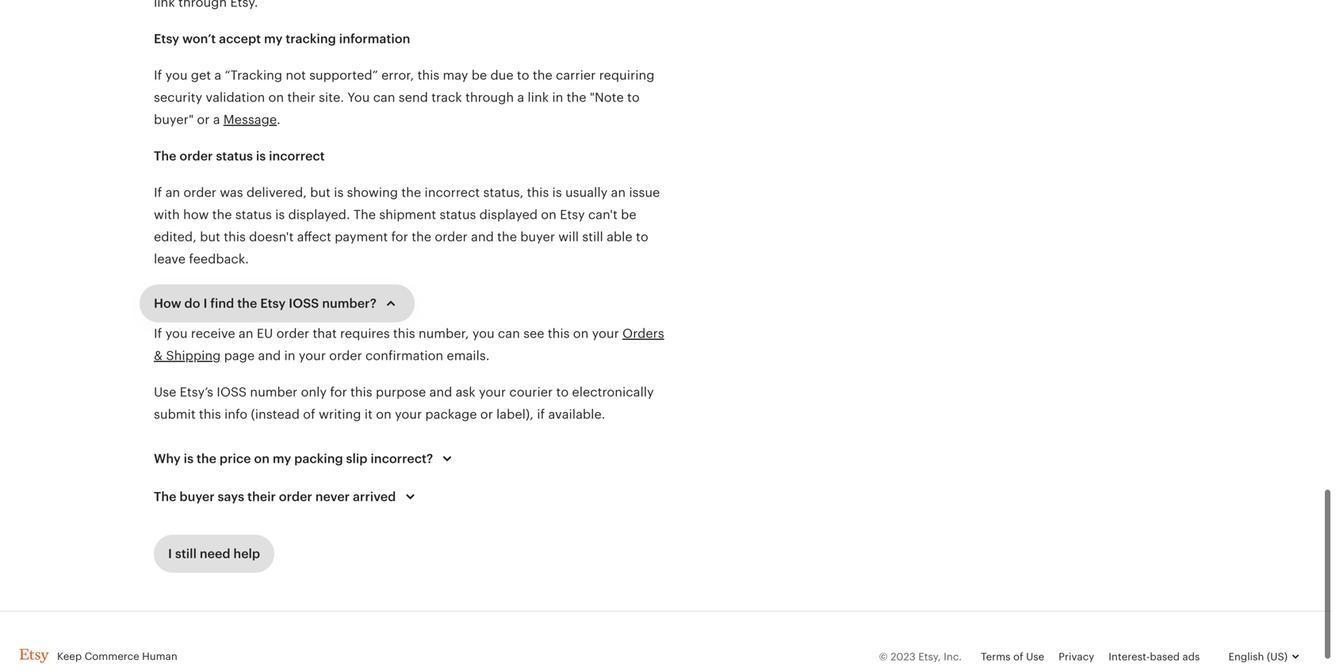 Task type: vqa. For each thing, say whether or not it's contained in the screenshot.
Sign
no



Task type: locate. For each thing, give the bounding box(es) containing it.
1 vertical spatial ioss
[[217, 384, 247, 398]]

be inside if an order was delivered, but is showing the incorrect status, this is usually an issue with how the status is displayed. the shipment status displayed on etsy can't be edited, but this doesn't affect payment for the order and the buyer will still able to leave feedback.
[[621, 206, 637, 220]]

use
[[154, 384, 176, 398], [1026, 650, 1045, 662]]

2 vertical spatial and
[[429, 384, 452, 398]]

site.
[[319, 89, 344, 103]]

interest-
[[1109, 650, 1150, 662]]

your left orders
[[592, 325, 619, 339]]

order down the requires
[[329, 347, 362, 362]]

if inside if an order was delivered, but is showing the incorrect status, this is usually an issue with how the status is displayed. the shipment status displayed on etsy can't be edited, but this doesn't affect payment for the order and the buyer will still able to leave feedback.
[[154, 184, 162, 198]]

an left the eu
[[239, 325, 253, 339]]

of inside use etsy's ioss number only for this purpose and ask your courier to electronically submit this info (instead of writing it on your package or label), if available.
[[303, 406, 315, 420]]

info
[[224, 406, 248, 420]]

and up package on the bottom of the page
[[429, 384, 452, 398]]

not
[[286, 67, 306, 81]]

for down "shipment"
[[391, 228, 408, 243]]

if for if you get a "tracking not supported" error, this may be due to the carrier requiring security validation on their site. you can send track through a link in the "note to buyer" or a
[[154, 67, 162, 81]]

1 vertical spatial buyer
[[180, 489, 215, 503]]

receive
[[191, 325, 235, 339]]

the
[[154, 148, 176, 162], [354, 206, 376, 220], [154, 489, 176, 503]]

if up &
[[154, 325, 162, 339]]

© 2023 etsy, inc.
[[879, 650, 962, 662]]

to
[[517, 67, 530, 81], [627, 89, 640, 103], [636, 228, 649, 243], [556, 384, 569, 398]]

1 horizontal spatial i
[[203, 295, 207, 309]]

a down validation
[[213, 111, 220, 125]]

if up security
[[154, 67, 162, 81]]

0 vertical spatial and
[[471, 228, 494, 243]]

emails.
[[447, 347, 490, 362]]

eu
[[257, 325, 273, 339]]

be left due
[[472, 67, 487, 81]]

you up security
[[165, 67, 188, 81]]

my inside dropdown button
[[273, 450, 291, 465]]

on right the price
[[254, 450, 270, 465]]

1 vertical spatial my
[[273, 450, 291, 465]]

i
[[203, 295, 207, 309], [168, 546, 172, 560]]

0 horizontal spatial or
[[197, 111, 210, 125]]

of down "only"
[[303, 406, 315, 420]]

0 vertical spatial if
[[154, 67, 162, 81]]

"note
[[590, 89, 624, 103]]

or
[[197, 111, 210, 125], [480, 406, 493, 420]]

courier
[[509, 384, 553, 398]]

i still need help
[[168, 546, 260, 560]]

etsy up the eu
[[260, 295, 286, 309]]

you inside if you get a "tracking not supported" error, this may be due to the carrier requiring security validation on their site. you can send track through a link in the "note to buyer" or a
[[165, 67, 188, 81]]

ioss
[[289, 295, 319, 309], [217, 384, 247, 398]]

1 vertical spatial their
[[247, 489, 276, 503]]

0 horizontal spatial be
[[472, 67, 487, 81]]

order right the eu
[[276, 325, 309, 339]]

buyer left will
[[520, 228, 555, 243]]

1 horizontal spatial ioss
[[289, 295, 319, 309]]

buyer
[[520, 228, 555, 243], [180, 489, 215, 503]]

ioss up info
[[217, 384, 247, 398]]

status right "shipment"
[[440, 206, 476, 220]]

need
[[200, 546, 230, 560]]

this
[[418, 67, 440, 81], [527, 184, 549, 198], [224, 228, 246, 243], [393, 325, 415, 339], [548, 325, 570, 339], [350, 384, 373, 398], [199, 406, 221, 420]]

2 horizontal spatial and
[[471, 228, 494, 243]]

your
[[592, 325, 619, 339], [299, 347, 326, 362], [479, 384, 506, 398], [395, 406, 422, 420]]

if up with
[[154, 184, 162, 198]]

price
[[220, 450, 251, 465]]

0 horizontal spatial and
[[258, 347, 281, 362]]

0 horizontal spatial ioss
[[217, 384, 247, 398]]

2 vertical spatial etsy
[[260, 295, 286, 309]]

the buyer says their order never arrived
[[154, 489, 396, 503]]

interest-based ads link
[[1109, 650, 1200, 662]]

0 horizontal spatial etsy
[[154, 30, 179, 44]]

number
[[250, 384, 298, 398]]

my left packing in the left of the page
[[273, 450, 291, 465]]

an up with
[[165, 184, 180, 198]]

incorrect up "shipment"
[[425, 184, 480, 198]]

1 vertical spatial a
[[517, 89, 524, 103]]

0 vertical spatial buyer
[[520, 228, 555, 243]]

status
[[216, 148, 253, 162], [235, 206, 272, 220], [440, 206, 476, 220]]

the
[[533, 67, 553, 81], [567, 89, 587, 103], [402, 184, 421, 198], [212, 206, 232, 220], [412, 228, 431, 243], [497, 228, 517, 243], [237, 295, 257, 309], [197, 450, 217, 465]]

of right terms
[[1014, 650, 1024, 662]]

the inside dropdown button
[[197, 450, 217, 465]]

1 vertical spatial i
[[168, 546, 172, 560]]

2 if from the top
[[154, 184, 162, 198]]

0 vertical spatial or
[[197, 111, 210, 125]]

is right why
[[184, 450, 194, 465]]

purpose
[[376, 384, 426, 398]]

1 horizontal spatial be
[[621, 206, 637, 220]]

use right terms
[[1026, 650, 1045, 662]]

etsy left won't
[[154, 30, 179, 44]]

the down displayed
[[497, 228, 517, 243]]

1 horizontal spatial or
[[480, 406, 493, 420]]

help
[[233, 546, 260, 560]]

find
[[210, 295, 234, 309]]

for
[[391, 228, 408, 243], [330, 384, 347, 398]]

etsy
[[154, 30, 179, 44], [560, 206, 585, 220], [260, 295, 286, 309]]

1 horizontal spatial buyer
[[520, 228, 555, 243]]

and down displayed
[[471, 228, 494, 243]]

inc.
[[944, 650, 962, 662]]

to up available.
[[556, 384, 569, 398]]

2 vertical spatial if
[[154, 325, 162, 339]]

i right do
[[203, 295, 207, 309]]

etsy inside 'dropdown button'
[[260, 295, 286, 309]]

1 vertical spatial of
[[1014, 650, 1024, 662]]

the left the price
[[197, 450, 217, 465]]

1 vertical spatial in
[[284, 347, 295, 362]]

3 if from the top
[[154, 325, 162, 339]]

the down buyer"
[[154, 148, 176, 162]]

0 horizontal spatial still
[[175, 546, 197, 560]]

in up "number"
[[284, 347, 295, 362]]

the inside dropdown button
[[154, 489, 176, 503]]

in
[[552, 89, 563, 103], [284, 347, 295, 362]]

be up the able
[[621, 206, 637, 220]]

terms
[[981, 650, 1011, 662]]

a left link
[[517, 89, 524, 103]]

etsy image
[[19, 648, 49, 662]]

carrier
[[556, 67, 596, 81]]

1 vertical spatial but
[[200, 228, 220, 243]]

ioss up that
[[289, 295, 319, 309]]

to inside use etsy's ioss number only for this purpose and ask your courier to electronically submit this info (instead of writing it on your package or label), if available.
[[556, 384, 569, 398]]

on
[[268, 89, 284, 103], [541, 206, 557, 220], [573, 325, 589, 339], [376, 406, 392, 420], [254, 450, 270, 465]]

their inside if you get a "tracking not supported" error, this may be due to the carrier requiring security validation on their site. you can send track through a link in the "note to buyer" or a
[[287, 89, 315, 103]]

the inside if an order was delivered, but is showing the incorrect status, this is usually an issue with how the status is displayed. the shipment status displayed on etsy can't be edited, but this doesn't affect payment for the order and the buyer will still able to leave feedback.
[[354, 206, 376, 220]]

doesn't
[[249, 228, 294, 243]]

use inside use etsy's ioss number only for this purpose and ask your courier to electronically submit this info (instead of writing it on your package or label), if available.
[[154, 384, 176, 398]]

your right ask at left bottom
[[479, 384, 506, 398]]

security
[[154, 89, 202, 103]]

0 vertical spatial can
[[373, 89, 395, 103]]

due
[[491, 67, 514, 81]]

1 if from the top
[[154, 67, 162, 81]]

but up displayed.
[[310, 184, 331, 198]]

their down not
[[287, 89, 315, 103]]

for up writing
[[330, 384, 347, 398]]

can left see
[[498, 325, 520, 339]]

if inside if you get a "tracking not supported" error, this may be due to the carrier requiring security validation on their site. you can send track through a link in the "note to buyer" or a
[[154, 67, 162, 81]]

this up feedback.
[[224, 228, 246, 243]]

you up shipping
[[165, 325, 188, 339]]

leave
[[154, 251, 186, 265]]

still right will
[[582, 228, 603, 243]]

still left need
[[175, 546, 197, 560]]

still
[[582, 228, 603, 243], [175, 546, 197, 560]]

1 vertical spatial incorrect
[[425, 184, 480, 198]]

an
[[165, 184, 180, 198], [611, 184, 626, 198], [239, 325, 253, 339]]

0 horizontal spatial in
[[284, 347, 295, 362]]

status,
[[483, 184, 524, 198]]

and down the eu
[[258, 347, 281, 362]]

this right status,
[[527, 184, 549, 198]]

this up confirmation
[[393, 325, 415, 339]]

ioss inside 'dropdown button'
[[289, 295, 319, 309]]

or left label),
[[480, 406, 493, 420]]

see
[[524, 325, 544, 339]]

1 horizontal spatial for
[[391, 228, 408, 243]]

1 vertical spatial use
[[1026, 650, 1045, 662]]

a right 'get'
[[214, 67, 221, 81]]

that
[[313, 325, 337, 339]]

to right the able
[[636, 228, 649, 243]]

order
[[180, 148, 213, 162], [184, 184, 216, 198], [435, 228, 468, 243], [276, 325, 309, 339], [329, 347, 362, 362], [279, 489, 312, 503]]

the down why
[[154, 489, 176, 503]]

0 horizontal spatial use
[[154, 384, 176, 398]]

1 horizontal spatial in
[[552, 89, 563, 103]]

use up submit
[[154, 384, 176, 398]]

0 vertical spatial ioss
[[289, 295, 319, 309]]

0 vertical spatial incorrect
[[269, 148, 325, 162]]

on inside if an order was delivered, but is showing the incorrect status, this is usually an issue with how the status is displayed. the shipment status displayed on etsy can't be edited, but this doesn't affect payment for the order and the buyer will still able to leave feedback.
[[541, 206, 557, 220]]

incorrect down .
[[269, 148, 325, 162]]

on up .
[[268, 89, 284, 103]]

0 vertical spatial their
[[287, 89, 315, 103]]

0 vertical spatial for
[[391, 228, 408, 243]]

1 vertical spatial the
[[354, 206, 376, 220]]

0 vertical spatial use
[[154, 384, 176, 398]]

1 vertical spatial be
[[621, 206, 637, 220]]

1 vertical spatial still
[[175, 546, 197, 560]]

buyer left says
[[180, 489, 215, 503]]

or right buyer"
[[197, 111, 210, 125]]

ads
[[1183, 650, 1200, 662]]

i inside 'dropdown button'
[[203, 295, 207, 309]]

buyer inside dropdown button
[[180, 489, 215, 503]]

1 horizontal spatial etsy
[[260, 295, 286, 309]]

but up feedback.
[[200, 228, 220, 243]]

the up payment
[[354, 206, 376, 220]]

on right it
[[376, 406, 392, 420]]

can right 'you'
[[373, 89, 395, 103]]

privacy
[[1059, 650, 1095, 662]]

0 vertical spatial i
[[203, 295, 207, 309]]

etsy inside if an order was delivered, but is showing the incorrect status, this is usually an issue with how the status is displayed. the shipment status displayed on etsy can't be edited, but this doesn't affect payment for the order and the buyer will still able to leave feedback.
[[560, 206, 585, 220]]

2023
[[891, 650, 916, 662]]

my
[[264, 30, 283, 44], [273, 450, 291, 465]]

able
[[607, 228, 633, 243]]

0 horizontal spatial of
[[303, 406, 315, 420]]

2 vertical spatial the
[[154, 489, 176, 503]]

a
[[214, 67, 221, 81], [517, 89, 524, 103], [213, 111, 220, 125]]

the inside 'dropdown button'
[[237, 295, 257, 309]]

1 vertical spatial or
[[480, 406, 493, 420]]

displayed
[[480, 206, 538, 220]]

order inside the buyer says their order never arrived dropdown button
[[279, 489, 312, 503]]

confirmation
[[366, 347, 443, 362]]

1 horizontal spatial incorrect
[[425, 184, 480, 198]]

in right link
[[552, 89, 563, 103]]

still inside if an order was delivered, but is showing the incorrect status, this is usually an issue with how the status is displayed. the shipment status displayed on etsy can't be edited, but this doesn't affect payment for the order and the buyer will still able to leave feedback.
[[582, 228, 603, 243]]

2 horizontal spatial an
[[611, 184, 626, 198]]

how do i find the etsy ioss number?
[[154, 295, 377, 309]]

0 horizontal spatial for
[[330, 384, 347, 398]]

© 2023 etsy, inc. link
[[879, 650, 962, 662]]

1 horizontal spatial can
[[498, 325, 520, 339]]

their right says
[[247, 489, 276, 503]]

and inside if an order was delivered, but is showing the incorrect status, this is usually an issue with how the status is displayed. the shipment status displayed on etsy can't be edited, but this doesn't affect payment for the order and the buyer will still able to leave feedback.
[[471, 228, 494, 243]]

0 vertical spatial but
[[310, 184, 331, 198]]

the right find
[[237, 295, 257, 309]]

1 horizontal spatial still
[[582, 228, 603, 243]]

was
[[220, 184, 243, 198]]

displayed.
[[288, 206, 350, 220]]

etsy up will
[[560, 206, 585, 220]]

0 vertical spatial of
[[303, 406, 315, 420]]

0 horizontal spatial but
[[200, 228, 220, 243]]

my right accept
[[264, 30, 283, 44]]

through
[[466, 89, 514, 103]]

requiring
[[599, 67, 655, 81]]

the down "shipment"
[[412, 228, 431, 243]]

on inside if you get a "tracking not supported" error, this may be due to the carrier requiring security validation on their site. you can send track through a link in the "note to buyer" or a
[[268, 89, 284, 103]]

0 vertical spatial still
[[582, 228, 603, 243]]

0 horizontal spatial i
[[168, 546, 172, 560]]

error,
[[381, 67, 414, 81]]

is down delivered,
[[275, 206, 285, 220]]

on right displayed
[[541, 206, 557, 220]]

the up link
[[533, 67, 553, 81]]

1 vertical spatial if
[[154, 184, 162, 198]]

(us)
[[1267, 650, 1288, 662]]

your down that
[[299, 347, 326, 362]]

2 horizontal spatial etsy
[[560, 206, 585, 220]]

can
[[373, 89, 395, 103], [498, 325, 520, 339]]

order left never
[[279, 489, 312, 503]]

this up the send
[[418, 67, 440, 81]]

this left info
[[199, 406, 221, 420]]

1 vertical spatial for
[[330, 384, 347, 398]]

1 vertical spatial can
[[498, 325, 520, 339]]

0 horizontal spatial their
[[247, 489, 276, 503]]

1 horizontal spatial their
[[287, 89, 315, 103]]

2 vertical spatial a
[[213, 111, 220, 125]]

1 vertical spatial etsy
[[560, 206, 585, 220]]

order up how
[[184, 184, 216, 198]]

an left issue at the top left of page
[[611, 184, 626, 198]]

will
[[559, 228, 579, 243]]

their
[[287, 89, 315, 103], [247, 489, 276, 503]]

0 horizontal spatial can
[[373, 89, 395, 103]]

how do i find the etsy ioss number? button
[[140, 283, 415, 321]]

0 vertical spatial in
[[552, 89, 563, 103]]

0 vertical spatial be
[[472, 67, 487, 81]]

0 vertical spatial the
[[154, 148, 176, 162]]

i left need
[[168, 546, 172, 560]]

0 horizontal spatial buyer
[[180, 489, 215, 503]]

1 horizontal spatial and
[[429, 384, 452, 398]]



Task type: describe. For each thing, give the bounding box(es) containing it.
0 vertical spatial etsy
[[154, 30, 179, 44]]

is left "usually"
[[552, 184, 562, 198]]

incorrect inside if an order was delivered, but is showing the incorrect status, this is usually an issue with how the status is displayed. the shipment status displayed on etsy can't be edited, but this doesn't affect payment for the order and the buyer will still able to leave feedback.
[[425, 184, 480, 198]]

©
[[879, 650, 888, 662]]

page and in your order confirmation emails.
[[221, 347, 490, 362]]

available.
[[548, 406, 605, 420]]

keep
[[57, 649, 82, 661]]

or inside use etsy's ioss number only for this purpose and ask your courier to electronically submit this info (instead of writing it on your package or label), if available.
[[480, 406, 493, 420]]

buyer"
[[154, 111, 194, 125]]

the up "shipment"
[[402, 184, 421, 198]]

english
[[1229, 650, 1265, 662]]

terms of use link
[[981, 650, 1045, 662]]

showing
[[347, 184, 398, 198]]

privacy link
[[1059, 650, 1095, 662]]

and inside use etsy's ioss number only for this purpose and ask your courier to electronically submit this info (instead of writing it on your package or label), if available.
[[429, 384, 452, 398]]

for inside if an order was delivered, but is showing the incorrect status, this is usually an issue with how the status is displayed. the shipment status displayed on etsy can't be edited, but this doesn't affect payment for the order and the buyer will still able to leave feedback.
[[391, 228, 408, 243]]

to right due
[[517, 67, 530, 81]]

on right see
[[573, 325, 589, 339]]

in inside if you get a "tracking not supported" error, this may be due to the carrier requiring security validation on their site. you can send track through a link in the "note to buyer" or a
[[552, 89, 563, 103]]

to down requiring
[[627, 89, 640, 103]]

1 horizontal spatial but
[[310, 184, 331, 198]]

english (us)
[[1229, 650, 1288, 662]]

this right see
[[548, 325, 570, 339]]

packing
[[294, 450, 343, 465]]

1 horizontal spatial of
[[1014, 650, 1024, 662]]

edited,
[[154, 228, 197, 243]]

commerce
[[85, 649, 139, 661]]

1 vertical spatial and
[[258, 347, 281, 362]]

says
[[218, 489, 244, 503]]

if
[[537, 406, 545, 420]]

requires
[[340, 325, 390, 339]]

interest-based ads
[[1109, 650, 1200, 662]]

arrived
[[353, 489, 396, 503]]

message link
[[223, 111, 277, 125]]

why is the price on my packing slip incorrect? button
[[140, 439, 471, 477]]

label),
[[497, 406, 534, 420]]

on inside use etsy's ioss number only for this purpose and ask your courier to electronically submit this info (instead of writing it on your package or label), if available.
[[376, 406, 392, 420]]

shipping
[[166, 347, 221, 362]]

writing
[[319, 406, 361, 420]]

or inside if you get a "tracking not supported" error, this may be due to the carrier requiring security validation on their site. you can send track through a link in the "note to buyer" or a
[[197, 111, 210, 125]]

ask
[[456, 384, 476, 398]]

number,
[[419, 325, 469, 339]]

is inside dropdown button
[[184, 450, 194, 465]]

the for the order status is incorrect
[[154, 148, 176, 162]]

you for receive
[[165, 325, 188, 339]]

etsy's
[[180, 384, 213, 398]]

order down "shipment"
[[435, 228, 468, 243]]

issue
[[629, 184, 660, 198]]

human
[[142, 649, 177, 661]]

this up it
[[350, 384, 373, 398]]

page
[[224, 347, 255, 362]]

orders & shipping
[[154, 325, 664, 362]]

is down message .
[[256, 148, 266, 162]]

orders & shipping link
[[154, 325, 664, 362]]

you
[[348, 89, 370, 103]]

the for the buyer says their order never arrived
[[154, 489, 176, 503]]

1 horizontal spatial use
[[1026, 650, 1045, 662]]

"tracking
[[225, 67, 282, 81]]

if for if you receive an eu order that requires this number, you can see this on your
[[154, 325, 162, 339]]

their inside the buyer says their order never arrived dropdown button
[[247, 489, 276, 503]]

(instead
[[251, 406, 300, 420]]

if you get a "tracking not supported" error, this may be due to the carrier requiring security validation on their site. you can send track through a link in the "note to buyer" or a
[[154, 67, 655, 125]]

submit
[[154, 406, 196, 420]]

do
[[184, 295, 200, 309]]

orders
[[623, 325, 664, 339]]

message .
[[223, 111, 281, 125]]

payment
[[335, 228, 388, 243]]

ioss inside use etsy's ioss number only for this purpose and ask your courier to electronically submit this info (instead of writing it on your package or label), if available.
[[217, 384, 247, 398]]

how
[[183, 206, 209, 220]]

status up doesn't
[[235, 206, 272, 220]]

validation
[[206, 89, 265, 103]]

is up displayed.
[[334, 184, 344, 198]]

it
[[365, 406, 373, 420]]

1 horizontal spatial an
[[239, 325, 253, 339]]

won't
[[182, 30, 216, 44]]

your down purpose
[[395, 406, 422, 420]]

accept
[[219, 30, 261, 44]]

the down was at the left
[[212, 206, 232, 220]]

the down "carrier"
[[567, 89, 587, 103]]

be inside if you get a "tracking not supported" error, this may be due to the carrier requiring security validation on their site. you can send track through a link in the "note to buyer" or a
[[472, 67, 487, 81]]

message
[[223, 111, 277, 125]]

only
[[301, 384, 327, 398]]

information
[[339, 30, 410, 44]]

never
[[315, 489, 350, 503]]

0 vertical spatial a
[[214, 67, 221, 81]]

i still need help link
[[154, 534, 275, 572]]

on inside dropdown button
[[254, 450, 270, 465]]

link
[[528, 89, 549, 103]]

if an order was delivered, but is showing the incorrect status, this is usually an issue with how the status is displayed. the shipment status displayed on etsy can't be edited, but this doesn't affect payment for the order and the buyer will still able to leave feedback.
[[154, 184, 660, 265]]

delivered,
[[247, 184, 307, 198]]

usually
[[565, 184, 608, 198]]

the buyer says their order never arrived button
[[140, 477, 434, 515]]

for inside use etsy's ioss number only for this purpose and ask your courier to electronically submit this info (instead of writing it on your package or label), if available.
[[330, 384, 347, 398]]

0 horizontal spatial incorrect
[[269, 148, 325, 162]]

affect
[[297, 228, 331, 243]]

get
[[191, 67, 211, 81]]

this inside if you get a "tracking not supported" error, this may be due to the carrier requiring security validation on their site. you can send track through a link in the "note to buyer" or a
[[418, 67, 440, 81]]

0 horizontal spatial an
[[165, 184, 180, 198]]

order down buyer"
[[180, 148, 213, 162]]

electronically
[[572, 384, 654, 398]]

0 vertical spatial my
[[264, 30, 283, 44]]

slip
[[346, 450, 368, 465]]

shipment
[[379, 206, 436, 220]]

incorrect?
[[371, 450, 433, 465]]

you up the emails.
[[472, 325, 495, 339]]

to inside if an order was delivered, but is showing the incorrect status, this is usually an issue with how the status is displayed. the shipment status displayed on etsy can't be edited, but this doesn't affect payment for the order and the buyer will still able to leave feedback.
[[636, 228, 649, 243]]

can inside if you get a "tracking not supported" error, this may be due to the carrier requiring security validation on their site. you can send track through a link in the "note to buyer" or a
[[373, 89, 395, 103]]

tracking
[[286, 30, 336, 44]]

terms of use
[[981, 650, 1045, 662]]

status up was at the left
[[216, 148, 253, 162]]

you for get
[[165, 67, 188, 81]]

keep commerce human
[[57, 649, 177, 661]]

package
[[425, 406, 477, 420]]

etsy won't accept my tracking information
[[154, 30, 410, 44]]

why
[[154, 450, 181, 465]]

how
[[154, 295, 181, 309]]

buyer inside if an order was delivered, but is showing the incorrect status, this is usually an issue with how the status is displayed. the shipment status displayed on etsy can't be edited, but this doesn't affect payment for the order and the buyer will still able to leave feedback.
[[520, 228, 555, 243]]

.
[[277, 111, 281, 125]]

etsy,
[[919, 650, 941, 662]]

if for if an order was delivered, but is showing the incorrect status, this is usually an issue with how the status is displayed. the shipment status displayed on etsy can't be edited, but this doesn't affect payment for the order and the buyer will still able to leave feedback.
[[154, 184, 162, 198]]

english (us) button
[[1215, 637, 1313, 672]]



